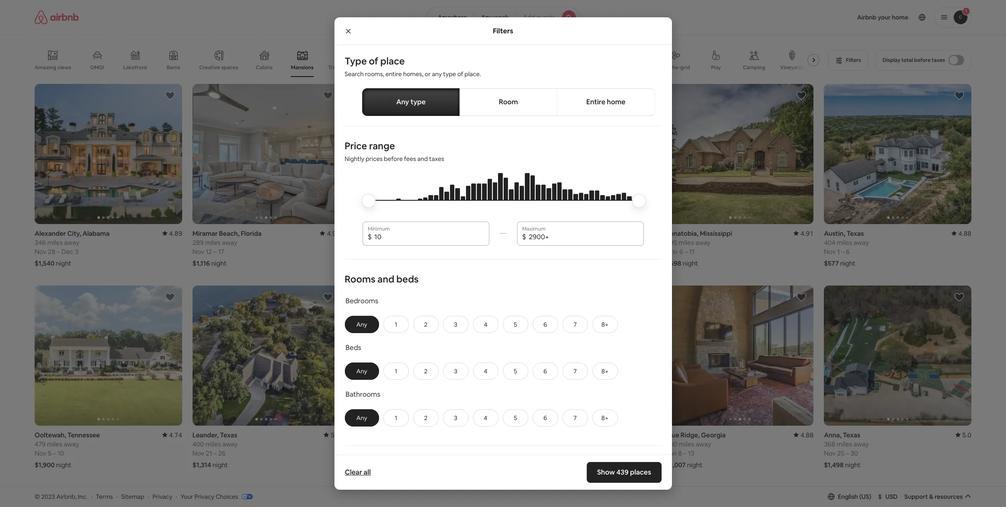 Task type: vqa. For each thing, say whether or not it's contained in the screenshot.
the right for
no



Task type: describe. For each thing, give the bounding box(es) containing it.
inc.
[[78, 493, 88, 501]]

2023
[[41, 493, 55, 501]]

any for any element related to bathrooms
[[357, 414, 367, 422]]

night inside leander, texas 400 miles away nov 21 – 26 $1,314 night
[[213, 461, 228, 469]]

rooms
[[345, 273, 376, 285]]

404
[[824, 238, 836, 247]]

any type
[[396, 97, 426, 107]]

3 for bedrooms
[[454, 321, 458, 329]]

(us)
[[860, 493, 872, 501]]

500
[[667, 440, 678, 448]]

26 inside leander, texas 400 miles away nov 21 – 26 $1,314 night
[[218, 449, 226, 457]]

431
[[509, 238, 519, 247]]

3 button for beds
[[443, 363, 469, 380]]

398
[[509, 440, 520, 448]]

$ for $ text field
[[522, 232, 527, 242]]

any button for beds
[[345, 363, 379, 380]]

ooltewah,
[[35, 431, 66, 439]]

$ usd
[[879, 493, 898, 501]]

8+ for bathrooms
[[602, 414, 609, 422]]

289
[[193, 238, 204, 247]]

search
[[345, 70, 364, 78]]

8+ element for bathrooms
[[602, 414, 609, 422]]

filters
[[493, 26, 514, 35]]

room
[[499, 97, 518, 107]]

blue ridge, georgia 500 miles away jan 8 – 13 $1,007 night
[[667, 431, 726, 469]]

anna, texas 368 miles away nov 25 – 30 $1,498 night
[[824, 431, 869, 469]]

– inside the austin, texas 404 miles away nov 1 – 6 $577 night
[[842, 248, 845, 256]]

4.95
[[485, 229, 498, 238]]

6 button for beds
[[533, 363, 558, 380]]

texas for anna, texas
[[844, 431, 861, 439]]

3 inside alexander city, alabama 346 miles away nov 28 – dec 3 $1,540 night
[[75, 248, 79, 256]]

total
[[902, 57, 914, 64]]

5.0 out of 5 average rating image for mentone, alabama 431 miles away
[[640, 229, 656, 238]]

display
[[883, 57, 901, 64]]

english
[[838, 493, 859, 501]]

nov inside ooltewah, tennessee 479 miles away nov 5 – 10 $1,900 night
[[35, 449, 46, 457]]

place.
[[465, 70, 481, 78]]

4.88 for austin, texas 404 miles away nov 1 – 6 $577 night
[[959, 229, 972, 238]]

tiny homes
[[453, 64, 480, 71]]

add to wishlist: miramar beach, florida image
[[323, 90, 333, 101]]

8+ button for bedrooms
[[593, 316, 618, 333]]

3 button for bedrooms
[[443, 316, 469, 333]]

2 for bathrooms
[[424, 414, 428, 422]]

miles inside leander, texas 400 miles away nov 21 – 26 $1,314 night
[[206, 440, 221, 448]]

night inside blue ridge, georgia 500 miles away jan 8 – 13 $1,007 night
[[687, 461, 703, 469]]

alabama inside "mentone, alabama 431 miles away"
[[539, 229, 566, 238]]

grid
[[681, 64, 690, 71]]

week
[[494, 13, 509, 21]]

4.91 out of 5 average rating image
[[794, 229, 814, 238]]

away inside 487 miles away nov 1 – 6
[[380, 440, 395, 448]]

mansions
[[291, 64, 314, 71]]

any for any element associated with beds
[[357, 368, 367, 375]]

– inside alexander city, alabama 346 miles away nov 28 – dec 3 $1,540 night
[[57, 248, 60, 256]]

ooltewah, tennessee 479 miles away nov 5 – 10 $1,900 night
[[35, 431, 100, 469]]

texas for leander, texas
[[220, 431, 237, 439]]

any element for beds
[[354, 368, 370, 375]]

price range nightly prices before fees and taxes
[[345, 140, 445, 163]]

add
[[524, 13, 535, 21]]

3 for beds
[[454, 368, 458, 375]]

add to wishlist: santa rosa beach, florida image
[[955, 494, 965, 504]]

8+ button for bathrooms
[[593, 410, 618, 427]]

295
[[667, 238, 678, 247]]

5 for beds
[[514, 368, 517, 375]]

2 · from the left
[[116, 493, 118, 501]]

nov inside 487 miles away nov 1 – 6
[[351, 449, 362, 457]]

the-
[[670, 64, 681, 71]]

bedrooms
[[346, 297, 379, 306]]

english (us)
[[838, 493, 872, 501]]

26 inside 398 miles away nov 26 – dec 1
[[522, 449, 529, 457]]

your privacy choices
[[181, 493, 238, 501]]

any element for bathrooms
[[354, 414, 370, 422]]

1 · from the left
[[91, 493, 92, 501]]

and inside price range nightly prices before fees and taxes
[[418, 155, 428, 163]]

florida
[[241, 229, 262, 238]]

$1,116
[[193, 259, 210, 267]]

away inside blue ridge, georgia 500 miles away jan 8 – 13 $1,007 night
[[696, 440, 712, 448]]

usd
[[886, 493, 898, 501]]

miles inside 487 miles away nov 1 – 6
[[363, 440, 378, 448]]

choices
[[216, 493, 238, 501]]

368
[[824, 440, 836, 448]]

austin,
[[824, 229, 846, 238]]

alexander
[[35, 229, 66, 238]]

guests
[[537, 13, 555, 21]]

leander, texas 400 miles away nov 21 – 26 $1,314 night
[[193, 431, 238, 469]]

away inside "mentone, alabama 431 miles away"
[[537, 238, 552, 247]]

6 inside the austin, texas 404 miles away nov 1 – 6 $577 night
[[847, 248, 850, 256]]

10
[[58, 449, 64, 457]]

alabama inside alexander city, alabama 346 miles away nov 28 – dec 3 $1,540 night
[[83, 229, 110, 238]]

anywhere button
[[427, 7, 474, 28]]

1 vertical spatial of
[[458, 70, 463, 78]]

anna,
[[824, 431, 842, 439]]

texas for austin, texas
[[847, 229, 865, 238]]

2 button for beds
[[413, 363, 439, 380]]

346
[[35, 238, 46, 247]]

play
[[712, 64, 721, 71]]

miles inside 398 miles away nov 26 – dec 1
[[521, 440, 537, 448]]

tab list inside filters "dialog"
[[362, 88, 655, 116]]

mentone,
[[509, 229, 537, 238]]

4 button for bathrooms
[[473, 410, 499, 427]]

rooms and beds
[[345, 273, 419, 285]]

show 439 places
[[597, 468, 651, 477]]

away inside 398 miles away nov 26 – dec 1
[[538, 440, 553, 448]]

mississippi
[[700, 229, 733, 238]]

night inside anna, texas 368 miles away nov 25 – 30 $1,498 night
[[846, 461, 861, 469]]

4.95 out of 5 average rating image
[[478, 229, 498, 238]]

4.74
[[169, 431, 182, 439]]

miles inside anna, texas 368 miles away nov 25 – 30 $1,498 night
[[837, 440, 853, 448]]

group containing amazing views
[[35, 43, 824, 77]]

show 439 places link
[[587, 462, 662, 483]]

any element for bedrooms
[[354, 321, 370, 329]]

night right $633
[[525, 259, 540, 267]]

homes
[[464, 64, 480, 71]]

terms
[[96, 493, 113, 501]]

miles inside alexander city, alabama 346 miles away nov 28 – dec 3 $1,540 night
[[47, 238, 63, 247]]

5 button for bedrooms
[[503, 316, 528, 333]]

jan
[[667, 449, 677, 457]]

487
[[351, 440, 362, 448]]

away inside ooltewah, tennessee 479 miles away nov 5 – 10 $1,900 night
[[64, 440, 79, 448]]

$1,498
[[824, 461, 844, 469]]

nov inside the austin, texas 404 miles away nov 1 – 6 $577 night
[[824, 248, 836, 256]]

4.88 for blue ridge, georgia 500 miles away jan 8 – 13 $1,007 night
[[801, 431, 814, 439]]

$598
[[667, 259, 682, 267]]

439 inside hollister, missouri 439 miles away
[[351, 238, 362, 247]]

off-
[[661, 64, 670, 71]]

nov inside anna, texas 368 miles away nov 25 – 30 $1,498 night
[[824, 449, 836, 457]]

nov inside leander, texas 400 miles away nov 21 – 26 $1,314 night
[[193, 449, 204, 457]]

6 button for bedrooms
[[533, 316, 558, 333]]

places
[[630, 468, 651, 477]]

4 · from the left
[[176, 493, 177, 501]]

5.0 for anna, texas 368 miles away nov 25 – 30 $1,498 night
[[963, 431, 972, 439]]

before inside price range nightly prices before fees and taxes
[[384, 155, 403, 163]]

clear
[[345, 468, 362, 477]]

night inside alexander city, alabama 346 miles away nov 28 – dec 3 $1,540 night
[[56, 259, 71, 267]]

miramar
[[193, 229, 218, 238]]

entire
[[386, 70, 402, 78]]

taxes inside button
[[932, 57, 946, 64]]

4 button for beds
[[473, 363, 499, 380]]

3 · from the left
[[148, 493, 149, 501]]

place
[[381, 55, 405, 67]]

price
[[345, 140, 367, 152]]

nov inside senatobia, mississippi 295 miles away nov 6 – 11 $598 night
[[667, 248, 678, 256]]

home
[[607, 97, 626, 107]]

privacy link
[[153, 493, 172, 501]]

any type button
[[362, 88, 460, 116]]

type inside type of place search rooms, entire homes, or any type of place.
[[443, 70, 456, 78]]

creative
[[199, 64, 220, 71]]

entire
[[587, 97, 606, 107]]

airbnb,
[[56, 493, 77, 501]]

barns
[[167, 64, 180, 71]]

entire home
[[587, 97, 626, 107]]

add to wishlist: rosemary beach, florida image
[[481, 494, 491, 504]]

1 inside 398 miles away nov 26 – dec 1
[[549, 449, 552, 457]]

blue
[[667, 431, 680, 439]]

1 inside 487 miles away nov 1 – 6
[[364, 449, 367, 457]]

4.88 out of 5 average rating image for blue ridge, georgia 500 miles away jan 8 – 13 $1,007 night
[[794, 431, 814, 439]]

bathrooms
[[346, 390, 381, 399]]

– inside leander, texas 400 miles away nov 21 – 26 $1,314 night
[[214, 449, 217, 457]]

beds
[[346, 343, 361, 352]]

any for bedrooms any element
[[357, 321, 367, 329]]

any week button
[[474, 7, 517, 28]]

add to wishlist: alexander city, alabama image
[[165, 90, 175, 101]]

– inside anna, texas 368 miles away nov 25 – 30 $1,498 night
[[846, 449, 850, 457]]

your privacy choices link
[[181, 493, 253, 501]]

25
[[838, 449, 845, 457]]

4 button for bedrooms
[[473, 316, 499, 333]]

$186
[[351, 259, 365, 268]]



Task type: locate. For each thing, give the bounding box(es) containing it.
austin, texas 404 miles away nov 1 – 6 $577 night
[[824, 229, 870, 268]]

– right map
[[531, 449, 534, 457]]

1 2 from the top
[[424, 321, 428, 329]]

1 vertical spatial 8+
[[602, 368, 609, 375]]

1 vertical spatial 4
[[484, 368, 488, 375]]

add to wishlist: ooltewah, tennessee image
[[165, 292, 175, 303]]

2 vertical spatial 8+ button
[[593, 410, 618, 427]]

dec right map
[[535, 449, 547, 457]]

away inside anna, texas 368 miles away nov 25 – 30 $1,498 night
[[854, 440, 869, 448]]

away down mississippi
[[696, 238, 711, 247]]

439 inside filters "dialog"
[[617, 468, 629, 477]]

4 button
[[473, 316, 499, 333], [473, 363, 499, 380], [473, 410, 499, 427]]

2 vertical spatial 2 button
[[413, 410, 439, 427]]

any element down bathrooms
[[354, 414, 370, 422]]

3 any button from the top
[[345, 410, 379, 427]]

5.0 for leander, texas 400 miles away nov 21 – 26 $1,314 night
[[331, 431, 340, 439]]

texas right leander, at bottom left
[[220, 431, 237, 439]]

1 4 button from the top
[[473, 316, 499, 333]]

fees
[[404, 155, 416, 163]]

tennessee
[[68, 431, 100, 439]]

alabama right city,
[[83, 229, 110, 238]]

2 2 from the top
[[424, 368, 428, 375]]

add to wishlist: austin, texas image
[[955, 90, 965, 101]]

4
[[484, 321, 488, 329], [484, 368, 488, 375], [484, 414, 488, 422]]

and left beds
[[378, 273, 395, 285]]

1 vertical spatial 6 button
[[533, 363, 558, 380]]

1 horizontal spatial dec
[[535, 449, 547, 457]]

26 right map
[[522, 449, 529, 457]]

8+ element for bedrooms
[[602, 321, 609, 329]]

$ left usd
[[879, 493, 882, 501]]

4.91
[[801, 229, 814, 238]]

alexander city, alabama 346 miles away nov 28 – dec 3 $1,540 night
[[35, 229, 110, 267]]

taxes right the fees
[[429, 155, 445, 163]]

5 inside ooltewah, tennessee 479 miles away nov 5 – 10 $1,900 night
[[48, 449, 51, 457]]

– inside 398 miles away nov 26 – dec 1
[[531, 449, 534, 457]]

privacy right your
[[195, 493, 214, 501]]

1 vertical spatial taxes
[[429, 155, 445, 163]]

0 horizontal spatial before
[[384, 155, 403, 163]]

night right $1,540
[[56, 259, 71, 267]]

0 vertical spatial 7 button
[[563, 316, 588, 333]]

show for show map
[[483, 455, 499, 463]]

away inside miramar beach, florida 289 miles away nov 12 – 17 $1,116 night
[[222, 238, 237, 247]]

3 5 button from the top
[[503, 410, 528, 427]]

2 vertical spatial 4
[[484, 414, 488, 422]]

room button
[[460, 88, 558, 116]]

5 button for beds
[[503, 363, 528, 380]]

show
[[483, 455, 499, 463], [597, 468, 615, 477]]

1 vertical spatial any button
[[345, 363, 379, 380]]

1 vertical spatial show
[[597, 468, 615, 477]]

3 8+ button from the top
[[593, 410, 618, 427]]

nov inside 398 miles away nov 26 – dec 1
[[509, 449, 520, 457]]

3 1 button from the top
[[383, 410, 409, 427]]

display total before taxes
[[883, 57, 946, 64]]

2 vertical spatial 5 button
[[503, 410, 528, 427]]

night down 10 at left bottom
[[56, 461, 72, 469]]

2 26 from the left
[[522, 449, 529, 457]]

8+ button
[[593, 316, 618, 333], [593, 363, 618, 380], [593, 410, 618, 427]]

1 alabama from the left
[[83, 229, 110, 238]]

1 vertical spatial 439
[[617, 468, 629, 477]]

0 horizontal spatial show
[[483, 455, 499, 463]]

add to wishlist: senatobia, mississippi image
[[797, 90, 807, 101]]

miles up 21
[[206, 440, 221, 448]]

$1,007
[[667, 461, 686, 469]]

–
[[57, 248, 60, 256], [214, 248, 217, 256], [685, 248, 688, 256], [842, 248, 845, 256], [53, 449, 56, 457], [214, 449, 217, 457], [531, 449, 534, 457], [684, 449, 687, 457], [368, 449, 371, 457], [846, 449, 850, 457]]

support & resources button
[[905, 493, 972, 501]]

miles up the 25
[[837, 440, 853, 448]]

3 7 button from the top
[[563, 410, 588, 427]]

profile element
[[590, 0, 972, 35]]

texas right austin,
[[847, 229, 865, 238]]

camping
[[743, 64, 766, 71]]

· right inc.
[[91, 493, 92, 501]]

2 for beds
[[424, 368, 428, 375]]

0 horizontal spatial of
[[369, 55, 379, 67]]

3 button for bathrooms
[[443, 410, 469, 427]]

1 7 from the top
[[574, 321, 577, 329]]

spaces
[[221, 64, 238, 71]]

nightly
[[345, 155, 365, 163]]

homes,
[[403, 70, 424, 78]]

display total before taxes button
[[876, 50, 972, 71]]

3 button
[[443, 316, 469, 333], [443, 363, 469, 380], [443, 410, 469, 427]]

1 horizontal spatial 4.88
[[959, 229, 972, 238]]

$1,540
[[35, 259, 55, 267]]

miles down ridge,
[[679, 440, 695, 448]]

0 horizontal spatial privacy
[[153, 493, 172, 501]]

georgia
[[702, 431, 726, 439]]

texas inside anna, texas 368 miles away nov 25 – 30 $1,498 night
[[844, 431, 861, 439]]

$ for $ text box
[[368, 232, 372, 242]]

0 vertical spatial 5 button
[[503, 316, 528, 333]]

7 button for bathrooms
[[563, 410, 588, 427]]

1 horizontal spatial of
[[458, 70, 463, 78]]

8+ for beds
[[602, 368, 609, 375]]

tiny
[[453, 64, 463, 71]]

1 vertical spatial 4 button
[[473, 363, 499, 380]]

2 vertical spatial 8+ element
[[602, 414, 609, 422]]

away up 30
[[854, 440, 869, 448]]

0 horizontal spatial 26
[[218, 449, 226, 457]]

2 any button from the top
[[345, 363, 379, 380]]

0 vertical spatial 2 button
[[413, 316, 439, 333]]

1
[[838, 248, 840, 256], [395, 321, 397, 329], [395, 368, 397, 375], [395, 414, 397, 422], [549, 449, 552, 457], [364, 449, 367, 457]]

1 vertical spatial 3 button
[[443, 363, 469, 380]]

taxes right total
[[932, 57, 946, 64]]

1 26 from the left
[[218, 449, 226, 457]]

0 vertical spatial 2
[[424, 321, 428, 329]]

2 vertical spatial 7
[[574, 414, 577, 422]]

sitemap
[[121, 493, 144, 501]]

4.88 out of 5 average rating image
[[952, 229, 972, 238], [794, 431, 814, 439]]

17
[[218, 248, 225, 256]]

night inside senatobia, mississippi 295 miles away nov 6 – 11 $598 night
[[683, 259, 698, 267]]

miles down senatobia,
[[679, 238, 694, 247]]

miles inside miramar beach, florida 289 miles away nov 12 – 17 $1,116 night
[[205, 238, 221, 247]]

senatobia,
[[667, 229, 699, 238]]

5.0 out of 5 average rating image containing 5.0
[[956, 431, 972, 439]]

0 horizontal spatial $
[[368, 232, 372, 242]]

vineyards
[[781, 64, 805, 71]]

views
[[57, 64, 71, 71]]

0 vertical spatial 5.0 out of 5 average rating image
[[640, 229, 656, 238]]

nov down "398" at the right bottom of the page
[[509, 449, 520, 457]]

show left places
[[597, 468, 615, 477]]

2 1 button from the top
[[383, 363, 409, 380]]

2 vertical spatial any button
[[345, 410, 379, 427]]

add to wishlist: anna, texas image
[[955, 292, 965, 303]]

0 vertical spatial any element
[[354, 321, 370, 329]]

8+
[[602, 321, 609, 329], [602, 368, 609, 375], [602, 414, 609, 422]]

2 button
[[413, 316, 439, 333], [413, 363, 439, 380], [413, 410, 439, 427]]

1 inside the austin, texas 404 miles away nov 1 – 6 $577 night
[[838, 248, 840, 256]]

0 horizontal spatial 5.0 out of 5 average rating image
[[640, 229, 656, 238]]

2 5 button from the top
[[503, 363, 528, 380]]

miles right 487 on the bottom left of the page
[[363, 440, 378, 448]]

– up all
[[368, 449, 371, 457]]

0 vertical spatial dec
[[61, 248, 74, 256]]

1 horizontal spatial 5.0
[[963, 431, 972, 439]]

0 horizontal spatial 4.88
[[801, 431, 814, 439]]

3 3 button from the top
[[443, 410, 469, 427]]

miles inside the austin, texas 404 miles away nov 1 – 6 $577 night
[[837, 238, 853, 247]]

miles right "398" at the right bottom of the page
[[521, 440, 537, 448]]

2 for bedrooms
[[424, 321, 428, 329]]

8+ button for beds
[[593, 363, 618, 380]]

off-the-grid
[[661, 64, 690, 71]]

1 7 button from the top
[[563, 316, 588, 333]]

entire home button
[[557, 88, 655, 116]]

miles inside "mentone, alabama 431 miles away"
[[520, 238, 536, 247]]

&
[[930, 493, 934, 501]]

tab list containing any type
[[362, 88, 655, 116]]

hollister, missouri 439 miles away
[[351, 229, 404, 247]]

miles down austin,
[[837, 238, 853, 247]]

any element down bedrooms
[[354, 321, 370, 329]]

3 6 button from the top
[[533, 410, 558, 427]]

show left map
[[483, 455, 499, 463]]

– inside blue ridge, georgia 500 miles away jan 8 – 13 $1,007 night
[[684, 449, 687, 457]]

·
[[91, 493, 92, 501], [116, 493, 118, 501], [148, 493, 149, 501], [176, 493, 177, 501]]

– right 8
[[684, 449, 687, 457]]

1 horizontal spatial taxes
[[932, 57, 946, 64]]

2 4 from the top
[[484, 368, 488, 375]]

3 4 from the top
[[484, 414, 488, 422]]

support & resources
[[905, 493, 963, 501]]

any button down bathrooms
[[345, 410, 379, 427]]

0 vertical spatial of
[[369, 55, 379, 67]]

2 6 button from the top
[[533, 363, 558, 380]]

0 horizontal spatial alabama
[[83, 229, 110, 238]]

night inside miramar beach, florida 289 miles away nov 12 – 17 $1,116 night
[[211, 259, 227, 267]]

1 vertical spatial 8+ element
[[602, 368, 609, 375]]

type inside button
[[411, 97, 426, 107]]

1 horizontal spatial 5.0 out of 5 average rating image
[[956, 431, 972, 439]]

– left 11
[[685, 248, 688, 256]]

1 1 button from the top
[[383, 316, 409, 333]]

5.0 out of 5 average rating image
[[324, 431, 340, 439]]

7 for beds
[[574, 368, 577, 375]]

4.93
[[327, 229, 340, 238]]

any for any week
[[481, 13, 493, 21]]

miles inside senatobia, mississippi 295 miles away nov 6 – 11 $598 night
[[679, 238, 694, 247]]

0 vertical spatial 439
[[351, 238, 362, 247]]

away down missouri
[[380, 238, 395, 247]]

hollister,
[[351, 229, 377, 238]]

away down city,
[[64, 238, 79, 247]]

any button for bedrooms
[[345, 316, 379, 333]]

4.89 out of 5 average rating image
[[162, 229, 182, 238]]

$633 night
[[509, 259, 540, 267]]

3 7 from the top
[[574, 414, 577, 422]]

0 horizontal spatial 5.0
[[331, 431, 340, 439]]

alabama
[[83, 229, 110, 238], [539, 229, 566, 238]]

0 vertical spatial 3 button
[[443, 316, 469, 333]]

any element
[[354, 321, 370, 329], [354, 368, 370, 375], [354, 414, 370, 422]]

0 vertical spatial 4 button
[[473, 316, 499, 333]]

0 vertical spatial 7
[[574, 321, 577, 329]]

nov inside miramar beach, florida 289 miles away nov 12 – 17 $1,116 night
[[193, 248, 204, 256]]

group
[[35, 43, 824, 77], [35, 84, 182, 224], [45, 84, 341, 224], [203, 84, 498, 224], [509, 84, 656, 224], [667, 84, 962, 224], [824, 84, 1007, 224], [35, 286, 182, 426], [193, 286, 340, 426], [351, 286, 498, 426], [509, 286, 656, 426], [519, 286, 814, 426], [824, 286, 972, 426], [334, 446, 672, 507], [35, 487, 182, 507], [193, 487, 340, 507], [351, 487, 498, 507], [509, 487, 656, 507], [667, 487, 814, 507], [824, 487, 972, 507]]

1 horizontal spatial type
[[443, 70, 456, 78]]

any inside any type button
[[396, 97, 409, 107]]

any left week
[[481, 13, 493, 21]]

of up rooms,
[[369, 55, 379, 67]]

any down entire
[[396, 97, 409, 107]]

1 horizontal spatial 4.88 out of 5 average rating image
[[952, 229, 972, 238]]

2 button for bedrooms
[[413, 316, 439, 333]]

3 4 button from the top
[[473, 410, 499, 427]]

11
[[690, 248, 695, 256]]

1 horizontal spatial $
[[522, 232, 527, 242]]

2 7 button from the top
[[563, 363, 588, 380]]

1 8+ from the top
[[602, 321, 609, 329]]

miles up 12
[[205, 238, 221, 247]]

add to wishlist: eureka springs, arkansas image
[[323, 494, 333, 504]]

clear all button
[[341, 464, 375, 481]]

4 for bathrooms
[[484, 414, 488, 422]]

1 vertical spatial type
[[411, 97, 426, 107]]

range
[[369, 140, 395, 152]]

439 left places
[[617, 468, 629, 477]]

your
[[181, 493, 193, 501]]

night right $186
[[366, 259, 382, 268]]

6 button for bathrooms
[[533, 410, 558, 427]]

1 6 button from the top
[[533, 316, 558, 333]]

all
[[364, 468, 371, 477]]

1 vertical spatial 5.0 out of 5 average rating image
[[956, 431, 972, 439]]

1 8+ button from the top
[[593, 316, 618, 333]]

2 vertical spatial 6 button
[[533, 410, 558, 427]]

miles up 28
[[47, 238, 63, 247]]

– down austin,
[[842, 248, 845, 256]]

show inside button
[[483, 455, 499, 463]]

7 button
[[563, 316, 588, 333], [563, 363, 588, 380], [563, 410, 588, 427]]

nov down 400
[[193, 449, 204, 457]]

0 vertical spatial 4.88
[[959, 229, 972, 238]]

0 vertical spatial before
[[915, 57, 931, 64]]

– right the 25
[[846, 449, 850, 457]]

nov inside alexander city, alabama 346 miles away nov 28 – dec 3 $1,540 night
[[35, 248, 46, 256]]

resources
[[935, 493, 963, 501]]

2 5.0 from the left
[[963, 431, 972, 439]]

night inside ooltewah, tennessee 479 miles away nov 5 – 10 $1,900 night
[[56, 461, 72, 469]]

any up bathrooms
[[357, 368, 367, 375]]

– right 21
[[214, 449, 217, 457]]

8+ for bedrooms
[[602, 321, 609, 329]]

dec inside alexander city, alabama 346 miles away nov 28 – dec 3 $1,540 night
[[61, 248, 74, 256]]

add to wishlist: broken bow, oklahoma image
[[165, 494, 175, 504]]

2 alabama from the left
[[539, 229, 566, 238]]

4 for beds
[[484, 368, 488, 375]]

1 vertical spatial 2
[[424, 368, 428, 375]]

tab list
[[362, 88, 655, 116]]

1 8+ element from the top
[[602, 321, 609, 329]]

privacy left your
[[153, 493, 172, 501]]

night down 11
[[683, 259, 698, 267]]

2 8+ element from the top
[[602, 368, 609, 375]]

0 vertical spatial type
[[443, 70, 456, 78]]

2
[[424, 321, 428, 329], [424, 368, 428, 375], [424, 414, 428, 422]]

4.74 out of 5 average rating image
[[162, 431, 182, 439]]

texas inside leander, texas 400 miles away nov 21 – 26 $1,314 night
[[220, 431, 237, 439]]

0 horizontal spatial 4.88 out of 5 average rating image
[[794, 431, 814, 439]]

away inside the austin, texas 404 miles away nov 1 – 6 $577 night
[[854, 238, 870, 247]]

8+ element
[[602, 321, 609, 329], [602, 368, 609, 375], [602, 414, 609, 422]]

miles inside ooltewah, tennessee 479 miles away nov 5 – 10 $1,900 night
[[47, 440, 62, 448]]

nov down 479
[[35, 449, 46, 457]]

0 vertical spatial 4
[[484, 321, 488, 329]]

400
[[193, 440, 204, 448]]

english (us) button
[[828, 493, 872, 501]]

add to wishlist: dallas, texas image
[[639, 494, 649, 504]]

1 3 button from the top
[[443, 316, 469, 333]]

– left 17
[[214, 248, 217, 256]]

0 vertical spatial any button
[[345, 316, 379, 333]]

1 button for beds
[[383, 363, 409, 380]]

before left the fees
[[384, 155, 403, 163]]

show map button
[[475, 448, 532, 469]]

1 privacy from the left
[[153, 493, 172, 501]]

of
[[369, 55, 379, 67], [458, 70, 463, 78]]

2 7 from the top
[[574, 368, 577, 375]]

1 horizontal spatial privacy
[[195, 493, 214, 501]]

1 vertical spatial 4.88 out of 5 average rating image
[[794, 431, 814, 439]]

away inside alexander city, alabama 346 miles away nov 28 – dec 3 $1,540 night
[[64, 238, 79, 247]]

away inside leander, texas 400 miles away nov 21 – 26 $1,314 night
[[222, 440, 238, 448]]

1 5.0 from the left
[[331, 431, 340, 439]]

2 vertical spatial any element
[[354, 414, 370, 422]]

away inside hollister, missouri 439 miles away
[[380, 238, 395, 247]]

before right total
[[915, 57, 931, 64]]

nov down 295
[[667, 248, 678, 256]]

night down 30
[[846, 461, 861, 469]]

terms link
[[96, 493, 113, 501]]

night right $577
[[841, 259, 856, 268]]

1 5 button from the top
[[503, 316, 528, 333]]

0 horizontal spatial dec
[[61, 248, 74, 256]]

0 vertical spatial and
[[418, 155, 428, 163]]

4 for bedrooms
[[484, 321, 488, 329]]

0 horizontal spatial 439
[[351, 238, 362, 247]]

miles inside hollister, missouri 439 miles away
[[363, 238, 379, 247]]

439
[[351, 238, 362, 247], [617, 468, 629, 477]]

1 button for bedrooms
[[383, 316, 409, 333]]

night down 13
[[687, 461, 703, 469]]

any down bedrooms
[[357, 321, 367, 329]]

1 vertical spatial dec
[[535, 449, 547, 457]]

3 for bathrooms
[[454, 414, 458, 422]]

0 vertical spatial 1 button
[[383, 316, 409, 333]]

$ text field
[[529, 233, 639, 242]]

amazing views
[[35, 64, 71, 71]]

– inside 487 miles away nov 1 – 6
[[368, 449, 371, 457]]

before inside button
[[915, 57, 931, 64]]

$ text field
[[375, 233, 484, 242]]

2 vertical spatial 1 button
[[383, 410, 409, 427]]

1 horizontal spatial and
[[418, 155, 428, 163]]

5.0 out of 5 average rating image for anna, texas 368 miles away nov 25 – 30 $1,498 night
[[956, 431, 972, 439]]

dec right 28
[[61, 248, 74, 256]]

and right the fees
[[418, 155, 428, 163]]

none search field containing anywhere
[[427, 7, 580, 28]]

6 button
[[533, 316, 558, 333], [533, 363, 558, 380], [533, 410, 558, 427]]

1 vertical spatial and
[[378, 273, 395, 285]]

any element up bathrooms
[[354, 368, 370, 375]]

21
[[206, 449, 212, 457]]

miles
[[47, 238, 63, 247], [205, 238, 221, 247], [520, 238, 536, 247], [679, 238, 694, 247], [363, 238, 379, 247], [837, 238, 853, 247], [47, 440, 62, 448], [206, 440, 221, 448], [521, 440, 537, 448], [679, 440, 695, 448], [363, 440, 378, 448], [837, 440, 853, 448]]

1 horizontal spatial 439
[[617, 468, 629, 477]]

439 down "hollister,"
[[351, 238, 362, 247]]

1 horizontal spatial before
[[915, 57, 931, 64]]

0 vertical spatial 8+ button
[[593, 316, 618, 333]]

miles down "hollister,"
[[363, 238, 379, 247]]

away down georgia
[[696, 440, 712, 448]]

$186 night
[[351, 259, 382, 268]]

away inside senatobia, mississippi 295 miles away nov 6 – 11 $598 night
[[696, 238, 711, 247]]

0 vertical spatial 4.88 out of 5 average rating image
[[952, 229, 972, 238]]

nov down 346
[[35, 248, 46, 256]]

3 8+ element from the top
[[602, 414, 609, 422]]

nov down 404 in the top right of the page
[[824, 248, 836, 256]]

away up 10 at left bottom
[[64, 440, 79, 448]]

away right 487 on the bottom left of the page
[[380, 440, 395, 448]]

7 for bedrooms
[[574, 321, 577, 329]]

$ left missouri
[[368, 232, 372, 242]]

4.89
[[169, 229, 182, 238]]

2 vertical spatial 7 button
[[563, 410, 588, 427]]

0 vertical spatial taxes
[[932, 57, 946, 64]]

type right any
[[443, 70, 456, 78]]

away right 404 in the top right of the page
[[854, 238, 870, 247]]

show inside filters "dialog"
[[597, 468, 615, 477]]

– inside miramar beach, florida 289 miles away nov 12 – 17 $1,116 night
[[214, 248, 217, 256]]

$ right '431' at the top of the page
[[522, 232, 527, 242]]

4.88 out of 5 average rating image for austin, texas 404 miles away nov 1 – 6 $577 night
[[952, 229, 972, 238]]

2 4 button from the top
[[473, 363, 499, 380]]

night down 17
[[211, 259, 227, 267]]

taxes inside price range nightly prices before fees and taxes
[[429, 155, 445, 163]]

filters dialog
[[334, 17, 672, 507]]

any button down bedrooms
[[345, 316, 379, 333]]

away down beach,
[[222, 238, 237, 247]]

2 vertical spatial 3 button
[[443, 410, 469, 427]]

487 miles away nov 1 – 6
[[351, 440, 395, 457]]

0 horizontal spatial type
[[411, 97, 426, 107]]

0 vertical spatial show
[[483, 455, 499, 463]]

26 right 21
[[218, 449, 226, 457]]

3 2 from the top
[[424, 414, 428, 422]]

beach,
[[219, 229, 240, 238]]

2 button for bathrooms
[[413, 410, 439, 427]]

2 vertical spatial 4 button
[[473, 410, 499, 427]]

1 vertical spatial 7
[[574, 368, 577, 375]]

miles down mentone,
[[520, 238, 536, 247]]

nov down 487 on the bottom left of the page
[[351, 449, 362, 457]]

most stays cost more than $725 per night. image
[[370, 173, 637, 224]]

dec inside 398 miles away nov 26 – dec 1
[[535, 449, 547, 457]]

night inside the austin, texas 404 miles away nov 1 – 6 $577 night
[[841, 259, 856, 268]]

1 vertical spatial 4.88
[[801, 431, 814, 439]]

5 for bedrooms
[[514, 321, 517, 329]]

any for any type
[[396, 97, 409, 107]]

0 vertical spatial 6 button
[[533, 316, 558, 333]]

miles down ooltewah,
[[47, 440, 62, 448]]

0 horizontal spatial taxes
[[429, 155, 445, 163]]

1 vertical spatial any element
[[354, 368, 370, 375]]

add to wishlist: leander, texas image
[[323, 292, 333, 303]]

dec
[[61, 248, 74, 256], [535, 449, 547, 457]]

add to wishlist: blue ridge, georgia image
[[797, 292, 807, 303]]

6 inside 487 miles away nov 1 – 6
[[373, 449, 376, 457]]

0 vertical spatial 8+
[[602, 321, 609, 329]]

2 8+ button from the top
[[593, 363, 618, 380]]

any button for bathrooms
[[345, 410, 379, 427]]

nov down 289
[[193, 248, 204, 256]]

5 for bathrooms
[[514, 414, 517, 422]]

5 button for bathrooms
[[503, 410, 528, 427]]

1 horizontal spatial alabama
[[539, 229, 566, 238]]

1 any button from the top
[[345, 316, 379, 333]]

· left privacy link
[[148, 493, 149, 501]]

3 any element from the top
[[354, 414, 370, 422]]

8+ element for beds
[[602, 368, 609, 375]]

alabama right mentone,
[[539, 229, 566, 238]]

None search field
[[427, 7, 580, 28]]

1 vertical spatial 5 button
[[503, 363, 528, 380]]

1 button for bathrooms
[[383, 410, 409, 427]]

away right "398" at the right bottom of the page
[[538, 440, 553, 448]]

© 2023 airbnb, inc. ·
[[35, 493, 92, 501]]

texas
[[847, 229, 865, 238], [220, 431, 237, 439], [844, 431, 861, 439]]

– left 10 at left bottom
[[53, 449, 56, 457]]

5.0 out of 5 average rating image
[[640, 229, 656, 238], [956, 431, 972, 439]]

3 2 button from the top
[[413, 410, 439, 427]]

$1,900
[[35, 461, 55, 469]]

1 2 button from the top
[[413, 316, 439, 333]]

away right 400
[[222, 440, 238, 448]]

1 vertical spatial 7 button
[[563, 363, 588, 380]]

of left place.
[[458, 70, 463, 78]]

12
[[206, 248, 212, 256]]

type down homes,
[[411, 97, 426, 107]]

– right 28
[[57, 248, 60, 256]]

leander,
[[193, 431, 219, 439]]

nov down "368"
[[824, 449, 836, 457]]

2 any element from the top
[[354, 368, 370, 375]]

creative spaces
[[199, 64, 238, 71]]

28
[[48, 248, 55, 256]]

away down mentone,
[[537, 238, 552, 247]]

7 button for beds
[[563, 363, 588, 380]]

1 horizontal spatial show
[[597, 468, 615, 477]]

1 4 from the top
[[484, 321, 488, 329]]

0 horizontal spatial and
[[378, 273, 395, 285]]

any button up bathrooms
[[345, 363, 379, 380]]

1 horizontal spatial 26
[[522, 449, 529, 457]]

2 8+ from the top
[[602, 368, 609, 375]]

1 any element from the top
[[354, 321, 370, 329]]

show for show 439 places
[[597, 468, 615, 477]]

night right $1,314 at the left of the page
[[213, 461, 228, 469]]

1 vertical spatial 8+ button
[[593, 363, 618, 380]]

any inside any week button
[[481, 13, 493, 21]]

ridge,
[[681, 431, 700, 439]]

2 3 button from the top
[[443, 363, 469, 380]]

miles inside blue ridge, georgia 500 miles away jan 8 – 13 $1,007 night
[[679, 440, 695, 448]]

· right add to wishlist: broken bow, oklahoma icon
[[176, 493, 177, 501]]

0 vertical spatial 8+ element
[[602, 321, 609, 329]]

2 2 button from the top
[[413, 363, 439, 380]]

7 button for bedrooms
[[563, 316, 588, 333]]

1 vertical spatial before
[[384, 155, 403, 163]]

– inside ooltewah, tennessee 479 miles away nov 5 – 10 $1,900 night
[[53, 449, 56, 457]]

texas inside the austin, texas 404 miles away nov 1 – 6 $577 night
[[847, 229, 865, 238]]

4.93 out of 5 average rating image
[[320, 229, 340, 238]]

any
[[481, 13, 493, 21], [396, 97, 409, 107], [357, 321, 367, 329], [357, 368, 367, 375], [357, 414, 367, 422]]

· right terms
[[116, 493, 118, 501]]

2 vertical spatial 8+
[[602, 414, 609, 422]]

2 privacy from the left
[[195, 493, 214, 501]]

any down bathrooms
[[357, 414, 367, 422]]

7 for bathrooms
[[574, 414, 577, 422]]

– inside senatobia, mississippi 295 miles away nov 6 – 11 $598 night
[[685, 248, 688, 256]]

3 8+ from the top
[[602, 414, 609, 422]]

6 inside senatobia, mississippi 295 miles away nov 6 – 11 $598 night
[[680, 248, 684, 256]]

2 horizontal spatial $
[[879, 493, 882, 501]]

1 vertical spatial 2 button
[[413, 363, 439, 380]]

8
[[679, 449, 682, 457]]

prices
[[366, 155, 383, 163]]

1 vertical spatial 1 button
[[383, 363, 409, 380]]

texas up 30
[[844, 431, 861, 439]]

2 vertical spatial 2
[[424, 414, 428, 422]]



